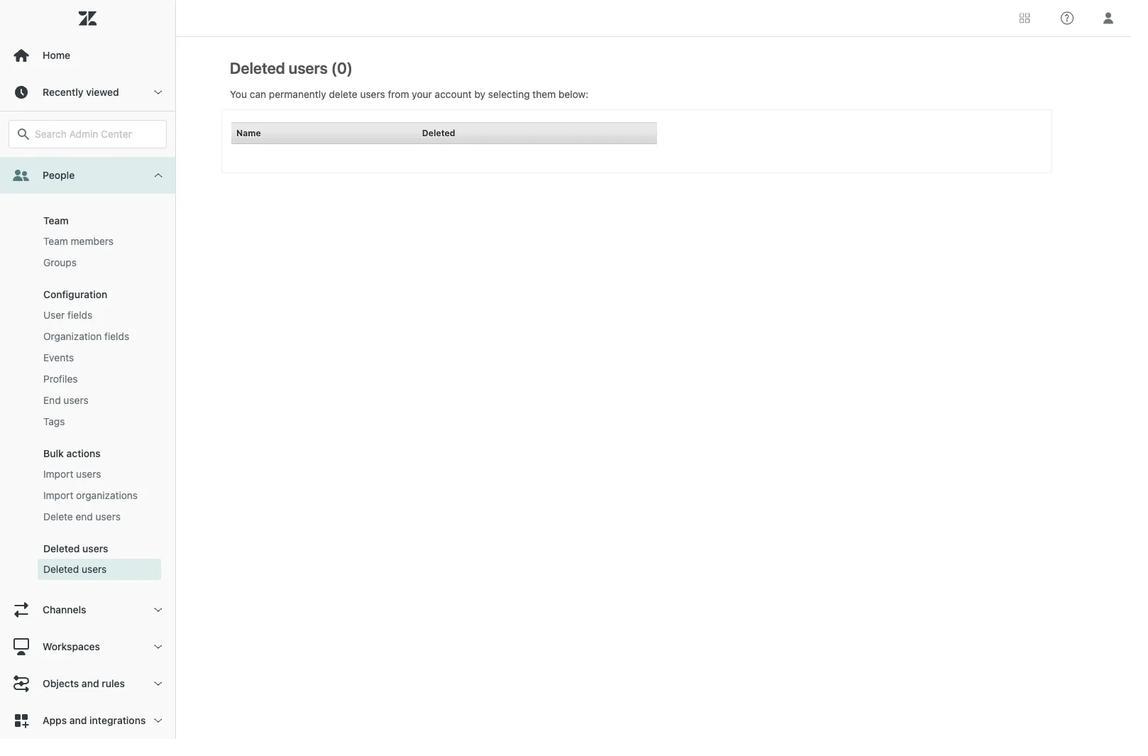 Task type: vqa. For each thing, say whether or not it's contained in the screenshot.
Targets associated with 1st Targets element from the top of the Apps and integrations GROUP at the left
no



Task type: locate. For each thing, give the bounding box(es) containing it.
users inside "link"
[[82, 563, 107, 575]]

2 deleted users element from the top
[[43, 562, 107, 576]]

apps
[[43, 715, 67, 726]]

bulk
[[43, 448, 64, 459]]

team
[[43, 215, 69, 226], [43, 235, 68, 247]]

delete end users element
[[43, 510, 121, 524]]

tags
[[43, 416, 65, 427]]

fields for organization fields
[[104, 330, 129, 342]]

user menu image
[[1100, 9, 1118, 27]]

deleted users element up deleted users "link"
[[43, 543, 108, 554]]

tree item inside primary element
[[0, 157, 175, 591]]

user fields element
[[43, 308, 92, 322]]

team members link
[[38, 231, 161, 252]]

tags link
[[38, 411, 161, 432]]

import users
[[43, 468, 101, 480]]

1 vertical spatial team
[[43, 235, 68, 247]]

2 team from the top
[[43, 235, 68, 247]]

user fields
[[43, 309, 92, 321]]

1 import from the top
[[43, 468, 73, 480]]

events link
[[38, 347, 161, 368]]

users for end users link
[[63, 394, 89, 406]]

tree item
[[0, 157, 175, 591]]

0 vertical spatial and
[[82, 678, 99, 689]]

deleted users element up channels
[[43, 562, 107, 576]]

1 vertical spatial deleted users element
[[43, 562, 107, 576]]

team up team members
[[43, 215, 69, 226]]

end
[[76, 511, 93, 523]]

0 horizontal spatial fields
[[68, 309, 92, 321]]

and inside objects and rules 'dropdown button'
[[82, 678, 99, 689]]

groups link
[[38, 252, 161, 273]]

end users
[[43, 394, 89, 406]]

fields
[[68, 309, 92, 321], [104, 330, 129, 342]]

and
[[82, 678, 99, 689], [69, 715, 87, 726]]

2 import from the top
[[43, 490, 73, 501]]

end users link
[[38, 390, 161, 411]]

import users element
[[43, 467, 101, 481]]

deleted up channels
[[43, 563, 79, 575]]

0 vertical spatial deleted users
[[43, 543, 108, 554]]

import up the delete
[[43, 490, 73, 501]]

end users element
[[43, 393, 89, 408]]

import inside "element"
[[43, 490, 73, 501]]

and left the rules
[[82, 678, 99, 689]]

1 vertical spatial deleted users
[[43, 563, 107, 575]]

1 deleted from the top
[[43, 543, 80, 554]]

Search Admin Center field
[[35, 128, 158, 141]]

import down the bulk on the bottom left
[[43, 468, 73, 480]]

tree containing people
[[0, 157, 175, 739]]

1 horizontal spatial fields
[[104, 330, 129, 342]]

viewed
[[86, 86, 119, 98]]

profiles
[[43, 373, 78, 385]]

users
[[63, 394, 89, 406], [76, 468, 101, 480], [96, 511, 121, 523], [82, 543, 108, 554], [82, 563, 107, 575]]

import organizations link
[[38, 485, 161, 506]]

team inside 'element'
[[43, 235, 68, 247]]

delete end users link
[[38, 506, 161, 528]]

2 deleted users from the top
[[43, 563, 107, 575]]

team members element
[[43, 234, 114, 248]]

0 vertical spatial deleted
[[43, 543, 80, 554]]

and right apps
[[69, 715, 87, 726]]

and inside the apps and integrations dropdown button
[[69, 715, 87, 726]]

and for apps
[[69, 715, 87, 726]]

tree inside primary element
[[0, 157, 175, 739]]

tree
[[0, 157, 175, 739]]

0 vertical spatial import
[[43, 468, 73, 480]]

deleted
[[43, 543, 80, 554], [43, 563, 79, 575]]

people
[[43, 169, 75, 181]]

events
[[43, 352, 74, 363]]

deleted users element
[[43, 543, 108, 554], [43, 562, 107, 576]]

1 team from the top
[[43, 215, 69, 226]]

0 vertical spatial team
[[43, 215, 69, 226]]

users right end
[[63, 394, 89, 406]]

users up channels dropdown button
[[82, 563, 107, 575]]

1 vertical spatial deleted
[[43, 563, 79, 575]]

users down actions
[[76, 468, 101, 480]]

deleted inside "link"
[[43, 563, 79, 575]]

delete
[[43, 511, 73, 523]]

organization fields link
[[38, 326, 161, 347]]

fields down user fields link
[[104, 330, 129, 342]]

0 vertical spatial fields
[[68, 309, 92, 321]]

workspaces button
[[0, 628, 175, 665]]

team down team element
[[43, 235, 68, 247]]

deleted down the delete
[[43, 543, 80, 554]]

1 vertical spatial and
[[69, 715, 87, 726]]

deleted users inside "link"
[[43, 563, 107, 575]]

0 vertical spatial deleted users element
[[43, 543, 108, 554]]

import
[[43, 468, 73, 480], [43, 490, 73, 501]]

deleted users up deleted users "link"
[[43, 543, 108, 554]]

team members
[[43, 235, 114, 247]]

fields for user fields
[[68, 309, 92, 321]]

1 vertical spatial import
[[43, 490, 73, 501]]

groups
[[43, 257, 77, 268]]

deleted users up channels
[[43, 563, 107, 575]]

None search field
[[1, 120, 174, 148]]

organization fields element
[[43, 329, 129, 344]]

none search field inside primary element
[[1, 120, 174, 148]]

team for team element
[[43, 215, 69, 226]]

groups element
[[43, 256, 77, 270]]

fields down configuration element
[[68, 309, 92, 321]]

tree item containing people
[[0, 157, 175, 591]]

2 deleted from the top
[[43, 563, 79, 575]]

1 vertical spatial fields
[[104, 330, 129, 342]]

end
[[43, 394, 61, 406]]

user fields link
[[38, 305, 161, 326]]

deleted users
[[43, 543, 108, 554], [43, 563, 107, 575]]

profiles element
[[43, 372, 78, 386]]



Task type: describe. For each thing, give the bounding box(es) containing it.
recently
[[43, 86, 83, 98]]

tags element
[[43, 415, 65, 429]]

deleted users element inside deleted users "link"
[[43, 562, 107, 576]]

objects and rules
[[43, 678, 125, 689]]

organization fields
[[43, 330, 129, 342]]

users for import users link
[[76, 468, 101, 480]]

members
[[71, 235, 114, 247]]

import for import organizations
[[43, 490, 73, 501]]

bulk actions
[[43, 448, 101, 459]]

user
[[43, 309, 65, 321]]

workspaces
[[43, 641, 100, 652]]

recently viewed button
[[0, 74, 175, 111]]

configuration element
[[43, 289, 107, 300]]

primary element
[[0, 0, 176, 739]]

rules
[[102, 678, 125, 689]]

users for deleted users "link"
[[82, 563, 107, 575]]

objects and rules button
[[0, 665, 175, 702]]

import for import users
[[43, 468, 73, 480]]

import organizations element
[[43, 488, 138, 503]]

integrations
[[90, 715, 146, 726]]

profiles link
[[38, 368, 161, 390]]

objects
[[43, 678, 79, 689]]

channels button
[[0, 591, 175, 628]]

delete end users
[[43, 511, 121, 523]]

apps and integrations
[[43, 715, 146, 726]]

home
[[43, 49, 70, 61]]

team element
[[43, 215, 69, 226]]

recently viewed
[[43, 86, 119, 98]]

1 deleted users from the top
[[43, 543, 108, 554]]

configuration
[[43, 289, 107, 300]]

events element
[[43, 351, 74, 365]]

organization
[[43, 330, 102, 342]]

zendesk products image
[[1020, 13, 1030, 23]]

people group
[[0, 194, 175, 591]]

organizations
[[76, 490, 138, 501]]

channels
[[43, 604, 86, 616]]

deleted users link
[[38, 559, 161, 580]]

team for team members
[[43, 235, 68, 247]]

home button
[[0, 37, 175, 74]]

import organizations
[[43, 490, 138, 501]]

users down organizations
[[96, 511, 121, 523]]

actions
[[66, 448, 101, 459]]

help image
[[1061, 12, 1074, 24]]

apps and integrations button
[[0, 702, 175, 739]]

and for objects
[[82, 678, 99, 689]]

import users link
[[38, 464, 161, 485]]

1 deleted users element from the top
[[43, 543, 108, 554]]

bulk actions element
[[43, 448, 101, 459]]

people button
[[0, 157, 175, 194]]

users up deleted users "link"
[[82, 543, 108, 554]]



